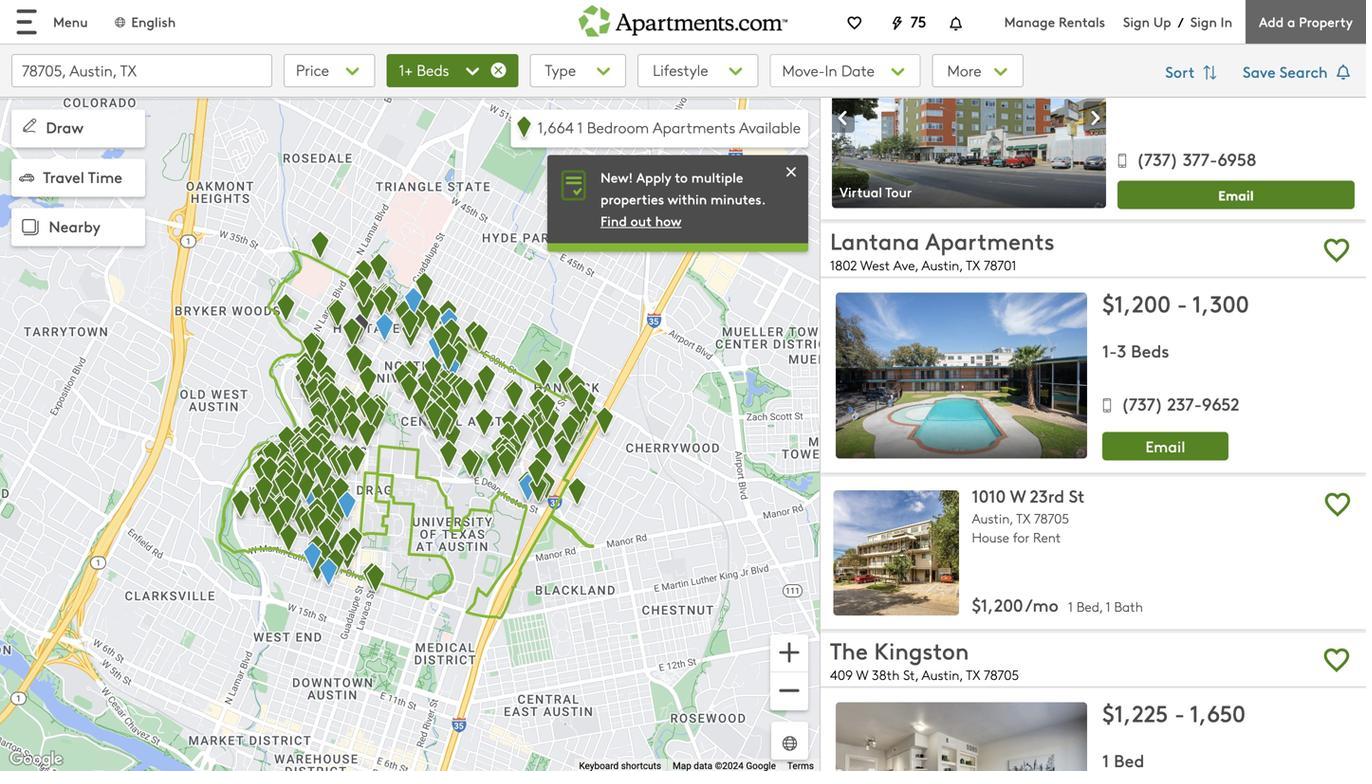 Task type: describe. For each thing, give the bounding box(es) containing it.
add
[[1260, 12, 1285, 31]]

price
[[296, 59, 329, 80]]

3
[[1118, 339, 1127, 363]]

1+ beds
[[399, 59, 449, 80]]

rentals
[[1059, 12, 1106, 31]]

apartments.com logo image
[[579, 0, 788, 37]]

english link
[[113, 12, 176, 31]]

english
[[131, 12, 176, 31]]

(737) for (737) 237-9652
[[1122, 392, 1164, 416]]

bed,
[[1077, 598, 1103, 616]]

find
[[601, 212, 627, 230]]

more button
[[933, 54, 1024, 87]]

1 horizontal spatial email
[[1219, 185, 1255, 204]]

minutes.
[[711, 190, 766, 208]]

more
[[948, 60, 986, 81]]

margin image for travel time
[[19, 170, 34, 185]]

bath
[[1115, 598, 1144, 616]]

menu button
[[0, 0, 103, 44]]

1 horizontal spatial 1
[[1069, 598, 1074, 616]]

find out how link
[[601, 212, 682, 230]]

w inside the kingston 409 w 38th st, austin, tx 78705
[[857, 666, 869, 685]]

virtual tour link
[[832, 183, 924, 202]]

building photo - the kingston image
[[836, 703, 1088, 772]]

sign in link
[[1191, 12, 1233, 31]]

draw
[[46, 116, 84, 138]]

training image
[[782, 162, 801, 182]]

1010 w 23rd st austin, tx 78705 house for rent
[[972, 484, 1085, 547]]

add a property
[[1260, 12, 1354, 31]]

0 vertical spatial email button
[[1118, 181, 1355, 209]]

- for 1,300
[[1178, 288, 1188, 319]]

23rd
[[1030, 484, 1065, 508]]

building photo - limited time offer! rent including parking... image
[[834, 491, 960, 616]]

ave,
[[894, 256, 919, 274]]

(737) 377-6958 link
[[1118, 147, 1257, 176]]

move-in date
[[783, 60, 875, 81]]

move-in date button
[[770, 54, 921, 87]]

menu
[[53, 12, 88, 31]]

google image
[[5, 748, 67, 772]]

38th
[[872, 666, 900, 685]]

1+
[[399, 59, 413, 80]]

add a property link
[[1246, 0, 1367, 44]]

1+ beds button
[[387, 54, 519, 87]]

$1,225 - 1,650
[[1103, 698, 1246, 729]]

1 placard image image from the left
[[832, 103, 855, 134]]

- for 1,650
[[1175, 698, 1186, 729]]

sort button
[[1156, 54, 1232, 92]]

409
[[831, 666, 853, 685]]

map region
[[0, 0, 929, 772]]

apartments inside lantana apartments 1802 west ave, austin, tx 78701
[[926, 225, 1055, 256]]

1-
[[1103, 339, 1118, 363]]

377-
[[1184, 147, 1218, 171]]

house
[[972, 529, 1010, 547]]

save search
[[1243, 61, 1333, 82]]

0 horizontal spatial 1
[[578, 117, 583, 138]]

manage rentals sign up / sign in
[[1005, 12, 1233, 31]]

manage rentals link
[[1005, 12, 1124, 31]]

new! apply to multiple properties within minutes. find out how
[[601, 168, 766, 230]]

austin, inside lantana apartments 1802 west ave, austin, tx 78701
[[922, 256, 963, 274]]

tx inside the kingston 409 w 38th st, austin, tx 78705
[[967, 666, 981, 685]]

available
[[740, 117, 801, 138]]

lantana
[[831, 225, 920, 256]]

$1,200 for $1,200 /mo 1 bed, 1 bath
[[972, 593, 1024, 617]]

(737) for (737) 377-6958
[[1137, 147, 1179, 171]]

for
[[1013, 529, 1030, 547]]

the
[[831, 635, 868, 666]]

1802
[[831, 256, 858, 274]]

nearby
[[49, 216, 100, 237]]

1010
[[972, 484, 1006, 508]]

78701
[[984, 256, 1017, 274]]

move-
[[783, 60, 825, 81]]

/
[[1179, 13, 1184, 31]]

bedroom
[[587, 117, 649, 138]]

9652
[[1203, 392, 1240, 416]]

78705 inside 1010 w 23rd st austin, tx 78705 house for rent
[[1035, 510, 1070, 528]]

75
[[911, 10, 927, 32]]

building photo - lantana apartments image
[[836, 293, 1088, 459]]

type
[[545, 59, 576, 80]]

austin, inside the kingston 409 w 38th st, austin, tx 78705
[[922, 666, 963, 685]]

virtual
[[840, 183, 883, 201]]

new!
[[601, 168, 633, 186]]

multiple
[[692, 168, 744, 186]]

1,664
[[538, 117, 574, 138]]

tx inside lantana apartments 1802 west ave, austin, tx 78701
[[966, 256, 981, 274]]

nearby link
[[11, 208, 145, 246]]

margin image
[[17, 214, 44, 241]]



Task type: vqa. For each thing, say whether or not it's contained in the screenshot.
The Kingston 409 W 38th St, Austin, TX 78705
yes



Task type: locate. For each thing, give the bounding box(es) containing it.
1,664 1 bedroom apartments available
[[538, 117, 801, 138]]

1-3 beds
[[1103, 339, 1170, 363]]

1 vertical spatial -
[[1175, 698, 1186, 729]]

2 vertical spatial austin,
[[922, 666, 963, 685]]

1 horizontal spatial w
[[1011, 484, 1026, 508]]

0 vertical spatial $1,200
[[1103, 288, 1171, 319]]

up
[[1154, 12, 1172, 31]]

1 horizontal spatial apartments
[[926, 225, 1055, 256]]

property
[[1300, 12, 1354, 31]]

0 vertical spatial email
[[1219, 185, 1255, 204]]

78705 up building photo - the kingston
[[984, 666, 1020, 685]]

- left 1,650
[[1175, 698, 1186, 729]]

to
[[675, 168, 688, 186]]

kingston
[[875, 635, 970, 666]]

0 vertical spatial tx
[[966, 256, 981, 274]]

$1,200 left /mo on the right
[[972, 593, 1024, 617]]

1 vertical spatial 78705
[[984, 666, 1020, 685]]

0 horizontal spatial sign
[[1124, 12, 1151, 31]]

within
[[668, 190, 707, 208]]

0 horizontal spatial beds
[[417, 59, 449, 80]]

1,300
[[1193, 288, 1250, 319]]

search
[[1280, 61, 1329, 82]]

time
[[88, 166, 122, 187]]

1 horizontal spatial beds
[[1132, 339, 1170, 363]]

0 vertical spatial w
[[1011, 484, 1026, 508]]

apartments
[[653, 117, 736, 138], [926, 225, 1055, 256]]

west
[[861, 256, 891, 274]]

0 horizontal spatial w
[[857, 666, 869, 685]]

st
[[1069, 484, 1085, 508]]

travel time button
[[11, 159, 145, 197]]

date
[[842, 60, 875, 81]]

apartments right ave,
[[926, 225, 1055, 256]]

$1,200
[[1103, 288, 1171, 319], [972, 593, 1024, 617]]

austin, up house
[[972, 510, 1014, 528]]

1 vertical spatial beds
[[1132, 339, 1170, 363]]

$1,225 - 1,650 link
[[1103, 698, 1355, 772]]

a
[[1288, 12, 1296, 31]]

1 vertical spatial w
[[857, 666, 869, 685]]

0 vertical spatial (737)
[[1137, 147, 1179, 171]]

2 sign from the left
[[1191, 12, 1218, 31]]

$1,200 - 1,300
[[1103, 288, 1250, 319]]

1 vertical spatial email button
[[1103, 433, 1229, 461]]

sort
[[1166, 61, 1199, 82]]

2 horizontal spatial 1
[[1106, 598, 1111, 616]]

w right the 409
[[857, 666, 869, 685]]

(737) 377-6958
[[1137, 147, 1257, 171]]

lantana apartments 1802 west ave, austin, tx 78701
[[831, 225, 1055, 274]]

(737) inside (737) 377-6958 link
[[1137, 147, 1179, 171]]

sign right /
[[1191, 12, 1218, 31]]

0 vertical spatial margin image
[[19, 115, 40, 136]]

sign left up on the top of page
[[1124, 12, 1151, 31]]

properties
[[601, 190, 665, 208]]

tx up for
[[1017, 510, 1031, 528]]

2 placard image image from the left
[[1084, 103, 1107, 134]]

0 vertical spatial austin,
[[922, 256, 963, 274]]

1 horizontal spatial placard image image
[[1084, 103, 1107, 134]]

$1,200 /mo 1 bed, 1 bath
[[972, 593, 1144, 617]]

email down (737) 237-9652
[[1146, 436, 1186, 457]]

the kingston 409 w 38th st, austin, tx 78705
[[831, 635, 1020, 685]]

2 vertical spatial tx
[[967, 666, 981, 685]]

- left 1,300
[[1178, 288, 1188, 319]]

satellite view image
[[779, 733, 801, 755]]

save
[[1243, 61, 1276, 82]]

sign up link
[[1124, 12, 1172, 31]]

(737)
[[1137, 147, 1179, 171], [1122, 392, 1164, 416]]

apartments up to
[[653, 117, 736, 138]]

(737) inside (737) 237-9652 link
[[1122, 392, 1164, 416]]

Location or Point of Interest text field
[[11, 54, 272, 87]]

6958
[[1218, 147, 1257, 171]]

out
[[631, 212, 652, 230]]

1 horizontal spatial in
[[1221, 12, 1233, 31]]

1 vertical spatial in
[[825, 60, 838, 81]]

1 horizontal spatial $1,200
[[1103, 288, 1171, 319]]

beds inside button
[[417, 59, 449, 80]]

email button down 6958 on the right
[[1118, 181, 1355, 209]]

1 margin image from the top
[[19, 115, 40, 136]]

$1,200 up the 1-3 beds
[[1103, 288, 1171, 319]]

78705 inside the kingston 409 w 38th st, austin, tx 78705
[[984, 666, 1020, 685]]

1 vertical spatial (737)
[[1122, 392, 1164, 416]]

0 horizontal spatial email
[[1146, 436, 1186, 457]]

virtual tour
[[840, 183, 912, 201]]

in inside button
[[825, 60, 838, 81]]

email button down (737) 237-9652
[[1103, 433, 1229, 461]]

save search button
[[1243, 54, 1355, 92]]

78705
[[1035, 510, 1070, 528], [984, 666, 1020, 685]]

manage
[[1005, 12, 1056, 31]]

2 margin image from the top
[[19, 170, 34, 185]]

margin image inside "travel time" "button"
[[19, 170, 34, 185]]

0 vertical spatial apartments
[[653, 117, 736, 138]]

-
[[1178, 288, 1188, 319], [1175, 698, 1186, 729]]

margin image
[[19, 115, 40, 136], [19, 170, 34, 185]]

rent
[[1034, 529, 1062, 547]]

st,
[[904, 666, 919, 685]]

0 horizontal spatial placard image image
[[832, 103, 855, 134]]

email
[[1219, 185, 1255, 204], [1146, 436, 1186, 457]]

margin image for draw
[[19, 115, 40, 136]]

0 horizontal spatial in
[[825, 60, 838, 81]]

travel time
[[43, 166, 122, 187]]

austin,
[[922, 256, 963, 274], [972, 510, 1014, 528], [922, 666, 963, 685]]

beds
[[417, 59, 449, 80], [1132, 339, 1170, 363]]

$1,200 for $1,200 - 1,300
[[1103, 288, 1171, 319]]

1 horizontal spatial 78705
[[1035, 510, 1070, 528]]

travel
[[43, 166, 84, 187]]

w inside 1010 w 23rd st austin, tx 78705 house for rent
[[1011, 484, 1026, 508]]

1,650
[[1191, 698, 1246, 729]]

sign
[[1124, 12, 1151, 31], [1191, 12, 1218, 31]]

email down 6958 on the right
[[1219, 185, 1255, 204]]

how
[[656, 212, 682, 230]]

$1,225
[[1103, 698, 1169, 729]]

draw button
[[11, 110, 145, 148]]

lifestyle button
[[638, 54, 759, 87]]

in left the date
[[825, 60, 838, 81]]

margin image inside draw button
[[19, 115, 40, 136]]

tx
[[966, 256, 981, 274], [1017, 510, 1031, 528], [967, 666, 981, 685]]

1 vertical spatial email
[[1146, 436, 1186, 457]]

w
[[1011, 484, 1026, 508], [857, 666, 869, 685]]

lifestyle
[[653, 59, 709, 80]]

0 horizontal spatial 78705
[[984, 666, 1020, 685]]

tx right st,
[[967, 666, 981, 685]]

1 vertical spatial margin image
[[19, 170, 34, 185]]

1 sign from the left
[[1124, 12, 1151, 31]]

price button
[[284, 54, 375, 87]]

tx inside 1010 w 23rd st austin, tx 78705 house for rent
[[1017, 510, 1031, 528]]

1
[[578, 117, 583, 138], [1069, 598, 1074, 616], [1106, 598, 1111, 616]]

in left the add
[[1221, 12, 1233, 31]]

w right 1010
[[1011, 484, 1026, 508]]

(737) left 377-
[[1137, 147, 1179, 171]]

building photo - venue on guadalupe image
[[832, 26, 1107, 208]]

1 right 1,664
[[578, 117, 583, 138]]

0 vertical spatial in
[[1221, 12, 1233, 31]]

(737) 237-9652 link
[[1103, 377, 1355, 417]]

/mo
[[1026, 593, 1059, 617]]

1 vertical spatial $1,200
[[972, 593, 1024, 617]]

tour
[[886, 183, 912, 201]]

beds right 3 on the top of the page
[[1132, 339, 1170, 363]]

237-
[[1168, 392, 1203, 416]]

margin image left travel
[[19, 170, 34, 185]]

austin, right st,
[[922, 666, 963, 685]]

0 horizontal spatial apartments
[[653, 117, 736, 138]]

0 horizontal spatial $1,200
[[972, 593, 1024, 617]]

1 right bed, in the right bottom of the page
[[1106, 598, 1111, 616]]

0 vertical spatial beds
[[417, 59, 449, 80]]

1 left bed, in the right bottom of the page
[[1069, 598, 1074, 616]]

austin, right ave,
[[922, 256, 963, 274]]

margin image left 'draw'
[[19, 115, 40, 136]]

(737) 237-9652
[[1122, 392, 1240, 416]]

0 vertical spatial -
[[1178, 288, 1188, 319]]

in inside manage rentals sign up / sign in
[[1221, 12, 1233, 31]]

beds right "1+"
[[417, 59, 449, 80]]

placard image image
[[832, 103, 855, 134], [1084, 103, 1107, 134]]

1 vertical spatial austin,
[[972, 510, 1014, 528]]

1 horizontal spatial sign
[[1191, 12, 1218, 31]]

(737) left 237-
[[1122, 392, 1164, 416]]

78705 up rent
[[1035, 510, 1070, 528]]

1 vertical spatial tx
[[1017, 510, 1031, 528]]

tx left the 78701
[[966, 256, 981, 274]]

austin, inside 1010 w 23rd st austin, tx 78705 house for rent
[[972, 510, 1014, 528]]

0 vertical spatial 78705
[[1035, 510, 1070, 528]]

type button
[[530, 54, 627, 87]]

1 vertical spatial apartments
[[926, 225, 1055, 256]]



